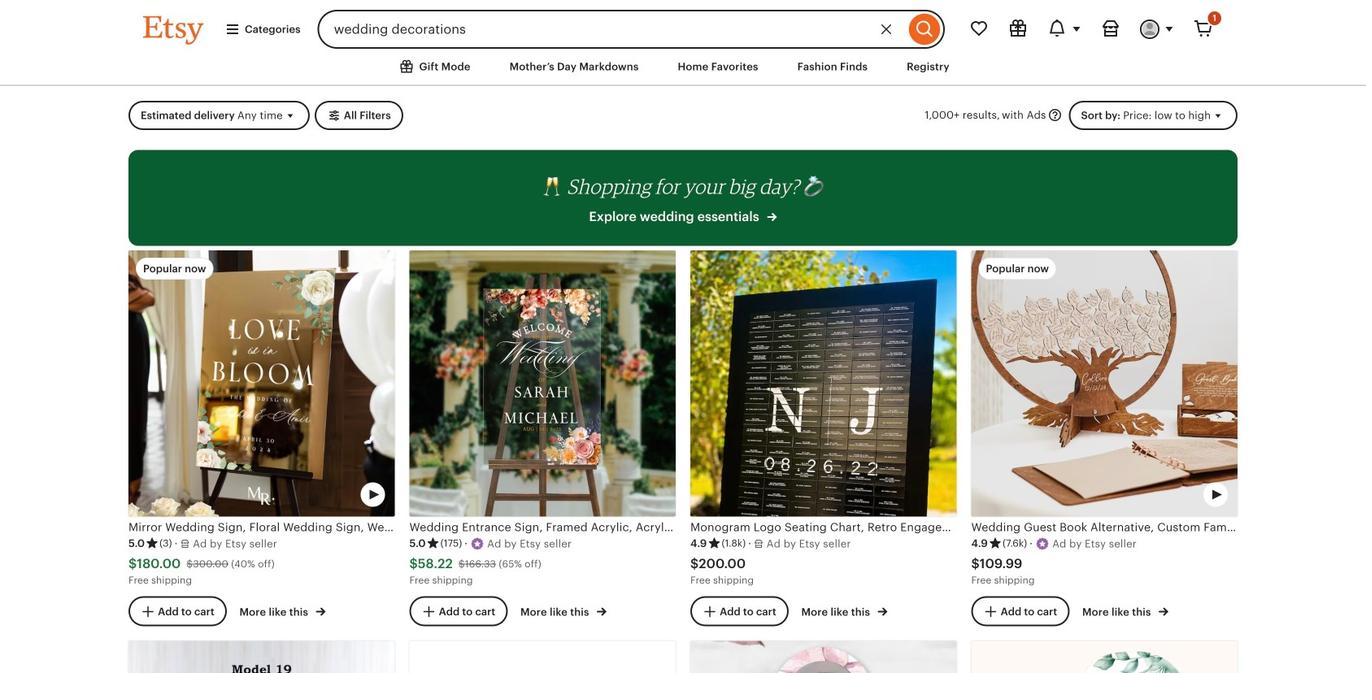 Task type: describe. For each thing, give the bounding box(es) containing it.
product video element for customizable wedding gift, cap opener magnets, wedding favor, custom wedding favor, bottle opener, save the date bottle opener image
[[691, 642, 957, 674]]

wedding guest book alternative, custom family tree guest book wedding sign - wood, personalized wedding decor 2b1wedding image
[[972, 250, 1238, 517]]

product video element for the mirror wedding sign, floral wedding sign, wedding entrance sign, love in bloom wedding sign, gold wedding mirror sign image
[[129, 250, 395, 517]]

4.9 star rating with 1.8k reviews image
[[691, 537, 746, 552]]

customizable wedding gift, cap opener magnets, wedding favor, custom wedding favor, bottle opener, save the date bottle opener image
[[691, 642, 957, 674]]

product video element for customizable wedding favor for guests in bulk, wedding thank you favor, custom wedding gift, wedding gift, save the date, custom cap opener image
[[972, 642, 1238, 674]]

5.0 star rating with 3 reviews image
[[129, 537, 172, 552]]

monogram logo seating chart, retro engagement photo, wedding seating display, unique place cards display, picture place cards - photo board image
[[691, 250, 957, 517]]

customized wedding favor magnet - unique bottle opener thank you gift image
[[129, 642, 395, 674]]

mirror wedding sign, floral wedding sign, wedding entrance sign, love in bloom wedding sign, gold wedding mirror sign image
[[129, 250, 395, 517]]

4.9 star rating with 7.6k reviews image
[[972, 537, 1028, 552]]

Search for anything text field
[[318, 10, 906, 49]]



Task type: vqa. For each thing, say whether or not it's contained in the screenshot.
customizable wedding favor for guests in bulk, wedding thank you favor, custom wedding gift, wedding gift, save the date, custom cap opener image
yes



Task type: locate. For each thing, give the bounding box(es) containing it.
wedding entrance sign, framed acrylic, acrylic wedding sign, wedding welcome sign, acrylic wedding sign, personalized wedding sign image
[[410, 250, 676, 517]]

product video element
[[129, 250, 395, 517], [691, 642, 957, 674], [972, 642, 1238, 674]]

0 horizontal spatial product video element
[[129, 250, 395, 517]]

1 horizontal spatial product video element
[[691, 642, 957, 674]]

banner
[[114, 0, 1253, 49]]

2 horizontal spatial product video element
[[972, 642, 1238, 674]]

customizable wedding favor for guests in bulk, wedding thank you favor, custom wedding gift, wedding gift, save the date, custom cap opener image
[[972, 642, 1238, 674]]

menu bar
[[0, 0, 1367, 86], [114, 49, 1253, 86]]

5.0 star rating with 175 reviews image
[[410, 537, 462, 552]]

customizable wedding favor for guests, heart shape wedding thank you favor, magnetic bottle opener, custom wedding gift, save the date image
[[410, 642, 676, 674]]

None search field
[[318, 10, 945, 49]]



